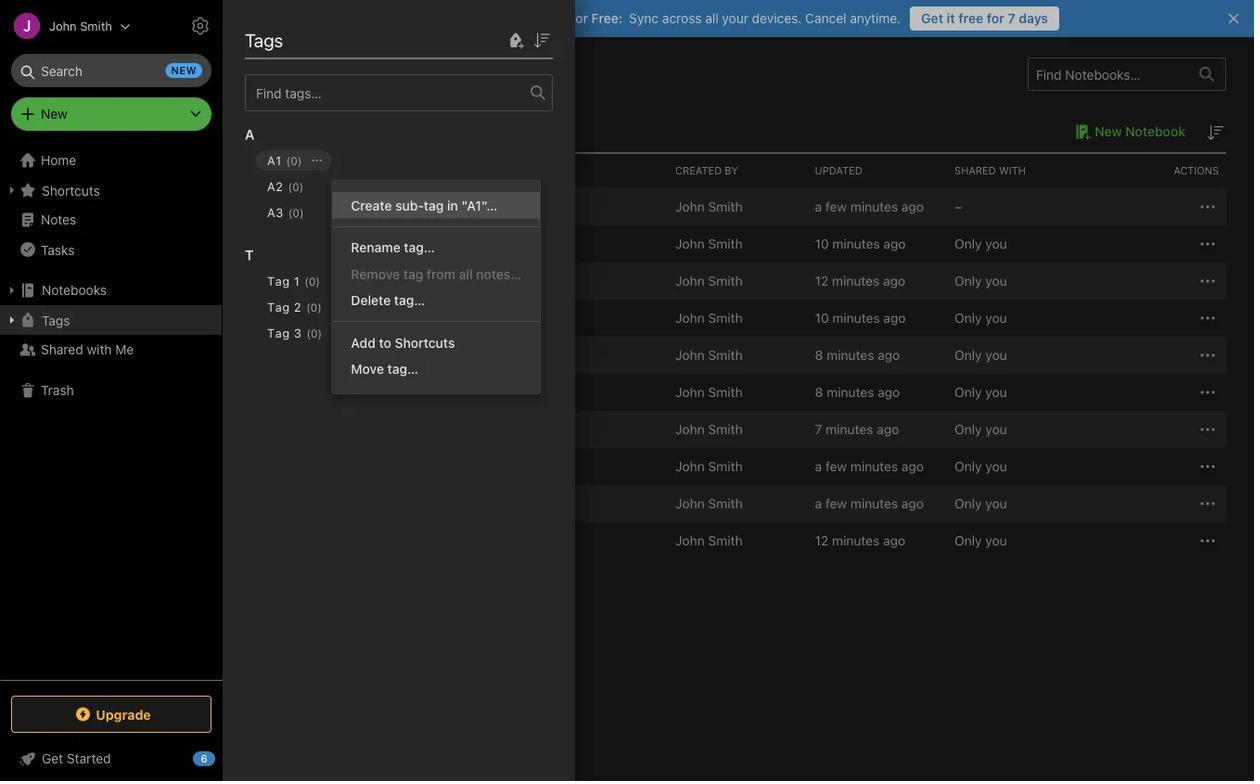Task type: vqa. For each thing, say whether or not it's contained in the screenshot.
Changes
no



Task type: locate. For each thing, give the bounding box(es) containing it.
only you for note 2 row at the top of page
[[955, 273, 1008, 289]]

john down note 4 row at the top of the page
[[676, 385, 705, 400]]

you for note 3 row
[[986, 310, 1008, 326]]

2 you from the top
[[986, 273, 1008, 289]]

1 vertical spatial 8 minutes ago
[[815, 385, 900, 400]]

me
[[115, 342, 134, 357]]

smith down first notebook row
[[709, 236, 743, 251]]

john smith down first notebook row
[[676, 236, 743, 251]]

tree
[[0, 146, 223, 679]]

1 vertical spatial 12 minutes ago
[[815, 533, 906, 548]]

0 vertical spatial few
[[826, 199, 847, 214]]

1 vertical spatial shortcuts
[[395, 335, 455, 350]]

3 inside note 3 button
[[340, 311, 348, 326]]

10 inside note 3 row
[[815, 310, 829, 326]]

3 tag from the top
[[267, 326, 290, 340]]

title
[[258, 165, 286, 177]]

john down note 3 row
[[676, 348, 705, 363]]

smith inside note 8 row
[[709, 459, 743, 474]]

shortcuts
[[42, 183, 100, 198], [395, 335, 455, 350]]

( up tag 2 ( 0 ) on the left of page
[[305, 275, 309, 288]]

note left 5
[[308, 385, 337, 400]]

0 vertical spatial tag
[[424, 198, 444, 213]]

john smith for note 2 row at the top of page
[[676, 273, 743, 289]]

smith for note 7 'row'
[[709, 422, 743, 437]]

new down find notebooks… text field
[[1095, 124, 1123, 139]]

john smith inside note 3 row
[[676, 310, 743, 326]]

john inside account field
[[49, 19, 77, 33]]

2 vertical spatial a few minutes ago
[[815, 496, 924, 511]]

smith down by
[[709, 199, 743, 214]]

smith down note 4 row at the top of the page
[[709, 385, 743, 400]]

8 only from the top
[[955, 496, 982, 511]]

note
[[308, 236, 337, 252], [308, 274, 337, 289], [308, 311, 337, 326], [308, 348, 337, 363], [308, 385, 337, 400]]

a few minutes ago
[[815, 199, 924, 214], [815, 459, 924, 474], [815, 496, 924, 511]]

1 vertical spatial tag actions image
[[320, 274, 350, 289]]

2 only from the top
[[955, 273, 982, 289]]

john down note 8 row
[[676, 496, 705, 511]]

note down first
[[308, 236, 337, 252]]

john for first notebook row
[[676, 199, 705, 214]]

0 right a2
[[292, 180, 299, 193]]

few for first notebook row
[[826, 199, 847, 214]]

note inside row
[[308, 385, 337, 400]]

note up the tag 3 ( 0 )
[[308, 311, 337, 326]]

move tag… link
[[333, 356, 540, 382]]

2 vertical spatial tag actions image
[[322, 326, 352, 341]]

john smith down note 9 row
[[676, 533, 743, 548]]

only for note 4 row at the top of the page
[[955, 348, 982, 363]]

12 minutes ago inside things to do row
[[815, 533, 906, 548]]

only inside note 3 row
[[955, 310, 982, 326]]

1 horizontal spatial new
[[1095, 124, 1123, 139]]

1 tag from the top
[[267, 274, 290, 288]]

note 1 row
[[251, 226, 1227, 263]]

a few minutes ago inside note 8 row
[[815, 459, 924, 474]]

7 left 'days'
[[1008, 11, 1016, 26]]

3 only you from the top
[[955, 310, 1008, 326]]

1 vertical spatial 10
[[815, 310, 829, 326]]

( right create at the top left
[[400, 199, 405, 215]]

12 inside note 2 row
[[815, 273, 829, 289]]

note inside row
[[308, 274, 337, 289]]

1 12 from the top
[[815, 273, 829, 289]]

1 note from the top
[[308, 236, 337, 252]]

9 only from the top
[[955, 533, 982, 548]]

new button
[[11, 97, 212, 131]]

things to do row
[[251, 522, 1227, 560]]

only inside note 8 row
[[955, 459, 982, 474]]

0 vertical spatial 7
[[1008, 11, 1016, 26]]

john smith down 'note 1' row
[[676, 273, 743, 289]]

1 few from the top
[[826, 199, 847, 214]]

1 horizontal spatial get
[[922, 11, 944, 26]]

tag actions image down "note 2"
[[322, 300, 352, 315]]

for
[[571, 11, 588, 26], [987, 11, 1005, 26]]

1 vertical spatial 10 minutes ago
[[815, 310, 906, 326]]

notebooks down 'tasks'
[[42, 283, 107, 298]]

4 only you from the top
[[955, 348, 1008, 363]]

Help and Learning task checklist field
[[0, 744, 223, 774]]

0 vertical spatial tag…
[[404, 240, 435, 255]]

john smith inside things to do row
[[676, 533, 743, 548]]

5 only you from the top
[[955, 385, 1008, 400]]

0 horizontal spatial for
[[571, 11, 588, 26]]

shortcuts inside dropdown list menu
[[395, 335, 455, 350]]

only
[[955, 236, 982, 251], [955, 273, 982, 289], [955, 310, 982, 326], [955, 348, 982, 363], [955, 385, 982, 400], [955, 422, 982, 437], [955, 459, 982, 474], [955, 496, 982, 511], [955, 533, 982, 548]]

john smith inside note 5 row
[[676, 385, 743, 400]]

0 vertical spatial a few minutes ago
[[815, 199, 924, 214]]

only inside note 7 'row'
[[955, 422, 982, 437]]

minutes inside things to do row
[[832, 533, 880, 548]]

8 only you from the top
[[955, 496, 1008, 511]]

a2
[[267, 180, 284, 193]]

2
[[340, 274, 348, 289], [294, 300, 302, 314]]

10 down note 2 row at the top of page
[[815, 310, 829, 326]]

0 right a3
[[293, 206, 300, 219]]

2 12 from the top
[[815, 533, 829, 548]]

tag up tag 2 ( 0 ) on the left of page
[[267, 274, 290, 288]]

4 note from the top
[[308, 348, 337, 363]]

note 4 row
[[251, 337, 1227, 374]]

1 vertical spatial tag
[[267, 300, 290, 314]]

1 left the notebook
[[251, 123, 257, 139]]

a for note 9 row
[[815, 496, 822, 511]]

only you inside note 3 row
[[955, 310, 1008, 326]]

a1 ( 0 )
[[267, 154, 302, 168]]

1 horizontal spatial notebooks
[[251, 63, 339, 85]]

smith inside first notebook row
[[709, 199, 743, 214]]

3 you from the top
[[986, 310, 1008, 326]]

john smith
[[49, 19, 112, 33], [676, 199, 743, 214], [676, 236, 743, 251], [676, 273, 743, 289], [676, 310, 743, 326], [676, 348, 743, 363], [676, 385, 743, 400], [676, 422, 743, 437], [676, 459, 743, 474], [676, 496, 743, 511], [676, 533, 743, 548]]

smith down note 7 'row'
[[709, 459, 743, 474]]

tag… for move tag…
[[388, 361, 419, 377]]

john smith inside note 7 'row'
[[676, 422, 743, 437]]

8 minutes ago inside note 5 row
[[815, 385, 900, 400]]

smith down note 9 row
[[709, 533, 743, 548]]

a1
[[267, 154, 282, 168]]

2 a few minutes ago from the top
[[815, 459, 924, 474]]

few inside first notebook row
[[826, 199, 847, 214]]

you inside note 8 row
[[986, 459, 1008, 474]]

1 only you from the top
[[955, 236, 1008, 251]]

0 horizontal spatial new
[[41, 106, 68, 122]]

1 vertical spatial tag…
[[394, 293, 425, 308]]

1 vertical spatial new
[[1095, 124, 1123, 139]]

john for note 7 'row'
[[676, 422, 705, 437]]

only you inside things to do row
[[955, 533, 1008, 548]]

"a1"…
[[462, 198, 498, 213]]

tag actions image for 3
[[322, 326, 352, 341]]

tag
[[267, 274, 290, 288], [267, 300, 290, 314], [267, 326, 290, 340]]

few for note 9 row
[[826, 496, 847, 511]]

7 only you from the top
[[955, 459, 1008, 474]]

2 10 minutes ago from the top
[[815, 310, 906, 326]]

note 5 button
[[281, 381, 348, 404]]

only you for things to do row
[[955, 533, 1008, 548]]

0 vertical spatial 12
[[815, 273, 829, 289]]

john for note 5 row
[[676, 385, 705, 400]]

2 left 'remove'
[[340, 274, 348, 289]]

notebook up rename at top
[[337, 199, 396, 215]]

12 down note 9 row
[[815, 533, 829, 548]]

2 up the tag 3 ( 0 )
[[294, 300, 302, 314]]

only inside note 2 row
[[955, 273, 982, 289]]

john smith inside 'note 1' row
[[676, 236, 743, 251]]

smith up search text box
[[80, 19, 112, 33]]

1 vertical spatial a few minutes ago
[[815, 459, 924, 474]]

settings image
[[189, 15, 212, 37]]

1 vertical spatial tag actions image
[[322, 300, 352, 315]]

9 you from the top
[[986, 533, 1008, 548]]

a inside first notebook row
[[815, 199, 822, 214]]

john
[[49, 19, 77, 33], [676, 199, 705, 214], [676, 236, 705, 251], [676, 273, 705, 289], [676, 310, 705, 326], [676, 348, 705, 363], [676, 385, 705, 400], [676, 422, 705, 437], [676, 459, 705, 474], [676, 496, 705, 511], [676, 533, 705, 548]]

tag… down remove tag from all notes…
[[394, 293, 425, 308]]

tag for tag 3
[[267, 326, 290, 340]]

john smith for note 9 row
[[676, 496, 743, 511]]

tag actions image for (
[[304, 179, 333, 194]]

0 horizontal spatial 2
[[294, 300, 302, 314]]

0 horizontal spatial all
[[459, 266, 473, 282]]

0 vertical spatial tags
[[245, 29, 283, 51]]

a3 ( 0 )
[[267, 206, 304, 219]]

tag down tag 2 ( 0 ) on the left of page
[[267, 326, 290, 340]]

tag left from at the top left of the page
[[403, 266, 423, 282]]

( right a1
[[286, 155, 291, 168]]

Tag actions field
[[302, 150, 332, 171], [304, 176, 333, 197], [304, 202, 334, 223], [320, 271, 350, 291], [322, 297, 352, 317], [322, 323, 352, 343]]

( right a3
[[288, 206, 293, 219]]

for right free
[[987, 11, 1005, 26]]

note 2 row
[[251, 263, 1227, 300]]

3 up 4
[[340, 311, 348, 326]]

first notebook row
[[251, 188, 1227, 226]]

tag actions image for 2
[[322, 300, 352, 315]]

tag actions field down the notebook
[[302, 150, 332, 171]]

a for note 8 row
[[815, 459, 822, 474]]

6 only from the top
[[955, 422, 982, 437]]

only inside note 4 row
[[955, 348, 982, 363]]

shortcuts up notes
[[42, 183, 100, 198]]

0 vertical spatial 1
[[251, 123, 257, 139]]

get left started
[[42, 751, 63, 767]]

3 a few minutes ago from the top
[[815, 496, 924, 511]]

for left free:
[[571, 11, 588, 26]]

8
[[815, 348, 823, 363], [815, 385, 823, 400]]

only you for note 8 row
[[955, 459, 1008, 474]]

ago inside things to do row
[[883, 533, 906, 548]]

john smith for note 5 row
[[676, 385, 743, 400]]

tag… down the add to shortcuts
[[388, 361, 419, 377]]

1 only from the top
[[955, 236, 982, 251]]

0 vertical spatial new
[[41, 106, 68, 122]]

0 down note 3
[[311, 327, 318, 340]]

note inside "button"
[[308, 236, 337, 252]]

0 vertical spatial tag actions image
[[304, 179, 333, 194]]

notebook for first
[[337, 199, 396, 215]]

1 vertical spatial all
[[459, 266, 473, 282]]

1 10 minutes ago from the top
[[815, 236, 906, 251]]

tag actions image up 4
[[322, 326, 352, 341]]

3 only from the top
[[955, 310, 982, 326]]

smith down note 8 row
[[709, 496, 743, 511]]

john down first notebook row
[[676, 236, 705, 251]]

notebook inside button
[[1126, 124, 1186, 139]]

you inside note 5 row
[[986, 385, 1008, 400]]

john smith up search text box
[[49, 19, 112, 33]]

you for note 5 row
[[986, 385, 1008, 400]]

only you for note 4 row at the top of the page
[[955, 348, 1008, 363]]

0 down note 2 button
[[311, 301, 318, 314]]

notebook up actions button
[[1126, 124, 1186, 139]]

0 vertical spatial 2
[[340, 274, 348, 289]]

smith inside note 9 row
[[709, 496, 743, 511]]

5 note from the top
[[308, 385, 337, 400]]

tag actions image up first
[[304, 179, 333, 194]]

3 note from the top
[[308, 311, 337, 326]]

notebooks element
[[223, 37, 1255, 781]]

0 vertical spatial all
[[706, 11, 719, 26]]

1 horizontal spatial 7
[[1008, 11, 1016, 26]]

1 vertical spatial 12
[[815, 533, 829, 548]]

minutes inside note 7 'row'
[[826, 422, 874, 437]]

tag… up remove tag from all notes… link
[[404, 240, 435, 255]]

few inside note 9 row
[[826, 496, 847, 511]]

1 horizontal spatial 3
[[340, 311, 348, 326]]

3
[[340, 311, 348, 326], [294, 326, 302, 340]]

tag actions field for tag 2
[[322, 297, 352, 317]]

0 vertical spatial 12 minutes ago
[[815, 273, 906, 289]]

ago inside note 7 'row'
[[877, 422, 899, 437]]

you for note 8 row
[[986, 459, 1008, 474]]

john smith down the created by
[[676, 199, 743, 214]]

only inside note 9 row
[[955, 496, 982, 511]]

note down note 1
[[308, 274, 337, 289]]

0 right a1
[[291, 155, 298, 168]]

get inside help and learning task checklist field
[[42, 751, 63, 767]]

2 a from the top
[[815, 459, 822, 474]]

10 minutes ago inside note 3 row
[[815, 310, 906, 326]]

all left your
[[706, 11, 719, 26]]

tag… inside "link"
[[404, 240, 435, 255]]

smith down 'note 1' row
[[709, 273, 743, 289]]

note 5
[[308, 385, 348, 400]]

shared
[[41, 342, 83, 357]]

( right a2
[[288, 180, 292, 193]]

all right from at the top left of the page
[[459, 266, 473, 282]]

row group containing a
[[245, 111, 568, 373]]

sync
[[629, 11, 659, 26]]

4 you from the top
[[986, 348, 1008, 363]]

you inside 'note 1' row
[[986, 236, 1008, 251]]

7 inside button
[[1008, 11, 1016, 26]]

a
[[245, 126, 255, 142]]

created
[[676, 165, 722, 177]]

5 you from the top
[[986, 385, 1008, 400]]

1 you from the top
[[986, 236, 1008, 251]]

1 vertical spatial get
[[42, 751, 63, 767]]

1 vertical spatial 2
[[294, 300, 302, 314]]

8 for 4
[[815, 348, 823, 363]]

only you
[[955, 236, 1008, 251], [955, 273, 1008, 289], [955, 310, 1008, 326], [955, 348, 1008, 363], [955, 385, 1008, 400], [955, 422, 1008, 437], [955, 459, 1008, 474], [955, 496, 1008, 511], [955, 533, 1008, 548]]

only for note 8 row
[[955, 459, 982, 474]]

1 vertical spatial 1
[[340, 236, 346, 252]]

john smith for note 4 row at the top of the page
[[676, 348, 743, 363]]

cancel
[[806, 11, 847, 26]]

9 only you from the top
[[955, 533, 1008, 548]]

( up note 4 button
[[307, 327, 311, 340]]

john down created at right
[[676, 199, 705, 214]]

) inside tag 1 ( 0 )
[[316, 275, 320, 288]]

only you for note 9 row
[[955, 496, 1008, 511]]

minutes inside note 2 row
[[832, 273, 880, 289]]

2 tag from the top
[[267, 300, 290, 314]]

smith inside note 4 row
[[709, 348, 743, 363]]

12 minutes ago for things to do row
[[815, 533, 906, 548]]

1 12 minutes ago from the top
[[815, 273, 906, 289]]

1 vertical spatial 8
[[815, 385, 823, 400]]

5 only from the top
[[955, 385, 982, 400]]

minutes for note 3 row
[[833, 310, 880, 326]]

5
[[340, 385, 348, 400]]

1 vertical spatial tag
[[403, 266, 423, 282]]

1 vertical spatial 7
[[815, 422, 823, 437]]

tag actions image up note 1 "button"
[[304, 205, 334, 220]]

1 for from the left
[[571, 11, 588, 26]]

days
[[1019, 11, 1049, 26]]

ago for things to do row
[[883, 533, 906, 548]]

you inside note 4 row
[[986, 348, 1008, 363]]

john down 'note 1' row
[[676, 273, 705, 289]]

john down note 5 row
[[676, 422, 705, 437]]

2 vertical spatial tag
[[267, 326, 290, 340]]

smith down note 5 row
[[709, 422, 743, 437]]

0 vertical spatial 8
[[815, 348, 823, 363]]

1 vertical spatial notebook
[[337, 199, 396, 215]]

new up home at the top left of page
[[41, 106, 68, 122]]

2 vertical spatial 1
[[294, 274, 300, 288]]

only you inside note 2 row
[[955, 273, 1008, 289]]

2 vertical spatial tag…
[[388, 361, 419, 377]]

create sub-tag in "a1"… link
[[333, 192, 540, 219]]

by
[[725, 165, 738, 177]]

minutes
[[851, 199, 898, 214], [833, 236, 880, 251], [832, 273, 880, 289], [833, 310, 880, 326], [827, 348, 875, 363], [827, 385, 875, 400], [826, 422, 874, 437], [851, 459, 898, 474], [851, 496, 898, 511], [832, 533, 880, 548]]

1 horizontal spatial tags
[[245, 29, 283, 51]]

john inside note 5 row
[[676, 385, 705, 400]]

smith inside things to do row
[[709, 533, 743, 548]]

john inside 'note 1' row
[[676, 236, 705, 251]]

tag actions field up note 1 "button"
[[304, 202, 334, 223]]

shortcuts up move tag… link
[[395, 335, 455, 350]]

tag actions field inside "a1" row
[[302, 150, 332, 171]]

upgrade
[[96, 707, 151, 722]]

you inside note 7 'row'
[[986, 422, 1008, 437]]

you
[[986, 236, 1008, 251], [986, 273, 1008, 289], [986, 310, 1008, 326], [986, 348, 1008, 363], [986, 385, 1008, 400], [986, 422, 1008, 437], [986, 459, 1008, 474], [986, 496, 1008, 511], [986, 533, 1008, 548]]

0 horizontal spatial notebooks
[[42, 283, 107, 298]]

8 inside note 4 row
[[815, 348, 823, 363]]

ago inside note 3 row
[[884, 310, 906, 326]]

john inside note 4 row
[[676, 348, 705, 363]]

0 vertical spatial notebook
[[1126, 124, 1186, 139]]

smith down note 2 row at the top of page
[[709, 310, 743, 326]]

12 for note 2 row at the top of page
[[815, 273, 829, 289]]

0 horizontal spatial 7
[[815, 422, 823, 437]]

12 down 'note 1' row
[[815, 273, 829, 289]]

john smith down note 4 row at the top of the page
[[676, 385, 743, 400]]

ago for note 5 row
[[878, 385, 900, 400]]

tag actions field up note 3
[[320, 271, 350, 291]]

smith for note 8 row
[[709, 459, 743, 474]]

tags right settings image
[[245, 29, 283, 51]]

2 vertical spatial a
[[815, 496, 822, 511]]

a few minutes ago inside note 9 row
[[815, 496, 924, 511]]

ago for note 7 'row'
[[877, 422, 899, 437]]

only for note 2 row at the top of page
[[955, 273, 982, 289]]

tags
[[245, 29, 283, 51], [42, 313, 70, 328]]

4 only from the top
[[955, 348, 982, 363]]

1 vertical spatial a
[[815, 459, 822, 474]]

minutes for note 5 row
[[827, 385, 875, 400]]

john for note 8 row
[[676, 459, 705, 474]]

smith down note 3 row
[[709, 348, 743, 363]]

10 for 'note 1' row
[[815, 236, 829, 251]]

expand tags image
[[5, 313, 19, 328]]

tag actions image
[[304, 205, 334, 220], [320, 274, 350, 289]]

john smith down note 2 row at the top of page
[[676, 310, 743, 326]]

2 only you from the top
[[955, 273, 1008, 289]]

delete
[[351, 293, 391, 308]]

1
[[251, 123, 257, 139], [340, 236, 346, 252], [294, 274, 300, 288]]

8 you from the top
[[986, 496, 1008, 511]]

1 horizontal spatial 1
[[294, 274, 300, 288]]

only you inside note 9 row
[[955, 496, 1008, 511]]

note left 4
[[308, 348, 337, 363]]

2 10 from the top
[[815, 310, 829, 326]]

ago
[[902, 199, 924, 214], [884, 236, 906, 251], [883, 273, 906, 289], [884, 310, 906, 326], [878, 348, 900, 363], [878, 385, 900, 400], [877, 422, 899, 437], [902, 459, 924, 474], [902, 496, 924, 511], [883, 533, 906, 548]]

get left it in the top of the page
[[922, 11, 944, 26]]

7 minutes ago
[[815, 422, 899, 437]]

home
[[41, 153, 76, 168]]

john smith inside account field
[[49, 19, 112, 33]]

1 up tag 2 ( 0 ) on the left of page
[[294, 274, 300, 288]]

notebook inside row
[[337, 199, 396, 215]]

2 vertical spatial few
[[826, 496, 847, 511]]

0 horizontal spatial shortcuts
[[42, 183, 100, 198]]

new notebook
[[1095, 124, 1186, 139]]

) inside a3 ( 0 )
[[300, 206, 304, 219]]

your
[[722, 11, 749, 26]]

ago inside note 4 row
[[878, 348, 900, 363]]

for for free:
[[571, 11, 588, 26]]

john inside note 8 row
[[676, 459, 705, 474]]

tag actions field up first
[[304, 176, 333, 197]]

john smith for first notebook row
[[676, 199, 743, 214]]

new
[[41, 106, 68, 122], [1095, 124, 1123, 139]]

get for get started
[[42, 751, 63, 767]]

7 down note 5 row
[[815, 422, 823, 437]]

you for things to do row
[[986, 533, 1008, 548]]

1 vertical spatial tags
[[42, 313, 70, 328]]

12
[[815, 273, 829, 289], [815, 533, 829, 548]]

john for 'note 1' row
[[676, 236, 705, 251]]

1 vertical spatial few
[[826, 459, 847, 474]]

10 minutes ago for 'note 1' row
[[815, 236, 906, 251]]

12 for things to do row
[[815, 533, 829, 548]]

john down note 2 row at the top of page
[[676, 310, 705, 326]]

0 vertical spatial notebooks
[[251, 63, 339, 85]]

2 12 minutes ago from the top
[[815, 533, 906, 548]]

2 8 minutes ago from the top
[[815, 385, 900, 400]]

get
[[922, 11, 944, 26], [42, 751, 63, 767]]

0 vertical spatial get
[[922, 11, 944, 26]]

john smith inside note 4 row
[[676, 348, 743, 363]]

john smith inside note 2 row
[[676, 273, 743, 289]]

( down note 2 button
[[306, 301, 311, 314]]

tag actions image
[[304, 179, 333, 194], [322, 300, 352, 315], [322, 326, 352, 341]]

row group
[[245, 111, 568, 373], [251, 188, 1227, 560]]

only for note 5 row
[[955, 385, 982, 400]]

10
[[815, 236, 829, 251], [815, 310, 829, 326]]

3 down tag 2 ( 0 ) on the left of page
[[294, 326, 302, 340]]

john down note 9 row
[[676, 533, 705, 548]]

)
[[298, 155, 302, 168], [299, 180, 304, 193], [413, 199, 418, 215], [300, 206, 304, 219], [316, 275, 320, 288], [318, 301, 322, 314], [318, 327, 322, 340]]

Sort field
[[531, 28, 553, 52]]

3 a from the top
[[815, 496, 822, 511]]

7 you from the top
[[986, 459, 1008, 474]]

smith for things to do row
[[709, 533, 743, 548]]

12 minutes ago
[[815, 273, 906, 289], [815, 533, 906, 548]]

1 left rename at top
[[340, 236, 346, 252]]

0 vertical spatial a
[[815, 199, 822, 214]]

0 vertical spatial tag
[[267, 274, 290, 288]]

john down note 7 'row'
[[676, 459, 705, 474]]

0 vertical spatial 10 minutes ago
[[815, 236, 906, 251]]

create sub-tag in "a1"… menu item
[[333, 192, 540, 219]]

shared
[[955, 165, 996, 177]]

trash link
[[0, 376, 222, 406]]

john inside note 9 row
[[676, 496, 705, 511]]

ago for 'note 1' row
[[884, 236, 906, 251]]

12 inside things to do row
[[815, 533, 829, 548]]

only inside note 5 row
[[955, 385, 982, 400]]

6 only you from the top
[[955, 422, 1008, 437]]

2 8 from the top
[[815, 385, 823, 400]]

0 vertical spatial tag actions image
[[304, 205, 334, 220]]

john smith for note 7 'row'
[[676, 422, 743, 437]]

1 horizontal spatial notebook
[[1126, 124, 1186, 139]]

it
[[947, 11, 956, 26]]

3 few from the top
[[826, 496, 847, 511]]

only inside things to do row
[[955, 533, 982, 548]]

john smith down note 8 row
[[676, 496, 743, 511]]

john for note 2 row at the top of page
[[676, 273, 705, 289]]

get inside button
[[922, 11, 944, 26]]

tag down tag 1 ( 0 )
[[267, 300, 290, 314]]

7 inside 'row'
[[815, 422, 823, 437]]

1 a few minutes ago from the top
[[815, 199, 924, 214]]

note 5 row
[[251, 374, 1227, 411]]

ago inside 'note 1' row
[[884, 236, 906, 251]]

note for note 1
[[308, 236, 337, 252]]

0 horizontal spatial get
[[42, 751, 63, 767]]

10 down updated
[[815, 236, 829, 251]]

12 minutes ago inside note 2 row
[[815, 273, 906, 289]]

john inside first notebook row
[[676, 199, 705, 214]]

home link
[[0, 146, 223, 175]]

smith
[[80, 19, 112, 33], [709, 199, 743, 214], [709, 236, 743, 251], [709, 273, 743, 289], [709, 310, 743, 326], [709, 348, 743, 363], [709, 385, 743, 400], [709, 422, 743, 437], [709, 459, 743, 474], [709, 496, 743, 511], [709, 533, 743, 548]]

a few minutes ago for first notebook row
[[815, 199, 924, 214]]

1 8 from the top
[[815, 348, 823, 363]]

0 horizontal spatial 3
[[294, 326, 302, 340]]

tags inside button
[[42, 313, 70, 328]]

note for note 3
[[308, 311, 337, 326]]

john up search text box
[[49, 19, 77, 33]]

7 only from the top
[[955, 459, 982, 474]]

0 vertical spatial shortcuts
[[42, 183, 100, 198]]

7
[[1008, 11, 1016, 26], [815, 422, 823, 437]]

minutes inside note 3 row
[[833, 310, 880, 326]]

0 horizontal spatial tags
[[42, 313, 70, 328]]

only you inside note 4 row
[[955, 348, 1008, 363]]

tag actions image for (
[[304, 205, 334, 220]]

0 vertical spatial 8 minutes ago
[[815, 348, 900, 363]]

notebooks
[[251, 63, 339, 85], [42, 283, 107, 298]]

minutes inside 'note 1' row
[[833, 236, 880, 251]]

shared with button
[[948, 154, 1087, 187]]

row group containing john smith
[[251, 188, 1227, 560]]

john smith down note 7 'row'
[[676, 459, 743, 474]]

1 a from the top
[[815, 199, 822, 214]]

only inside 'note 1' row
[[955, 236, 982, 251]]

2 horizontal spatial 1
[[340, 236, 346, 252]]

Find Notebooks… text field
[[1029, 59, 1189, 89]]

smith inside note 7 'row'
[[709, 422, 743, 437]]

john smith for note 3 row
[[676, 310, 743, 326]]

only for note 7 'row'
[[955, 422, 982, 437]]

note 3 row
[[251, 300, 1227, 337]]

to
[[379, 335, 392, 350]]

sort options image
[[531, 29, 553, 52]]

2 for from the left
[[987, 11, 1005, 26]]

1 horizontal spatial for
[[987, 11, 1005, 26]]

1 for tag 1 ( 0 )
[[294, 274, 300, 288]]

2 inside button
[[340, 274, 348, 289]]

tag actions field up 4
[[322, 323, 352, 343]]

( inside first notebook row
[[400, 199, 405, 215]]

1 horizontal spatial all
[[706, 11, 719, 26]]

title button
[[251, 154, 668, 187]]

new inside popup button
[[41, 106, 68, 122]]

tree containing home
[[0, 146, 223, 679]]

6 you from the top
[[986, 422, 1008, 437]]

tags up shared
[[42, 313, 70, 328]]

1 horizontal spatial shortcuts
[[395, 335, 455, 350]]

tag left in
[[424, 198, 444, 213]]

0 vertical spatial 10
[[815, 236, 829, 251]]

john smith down note 5 row
[[676, 422, 743, 437]]

note 2 button
[[281, 270, 348, 292]]

8 minutes ago for note 5
[[815, 385, 900, 400]]

1 horizontal spatial 2
[[340, 274, 348, 289]]

only you inside note 8 row
[[955, 459, 1008, 474]]

john smith down note 3 row
[[676, 348, 743, 363]]

tag actions image up note 3
[[320, 274, 350, 289]]

10 for note 3 row
[[815, 310, 829, 326]]

2 few from the top
[[826, 459, 847, 474]]

2 note from the top
[[308, 274, 337, 289]]

for for 7
[[987, 11, 1005, 26]]

0 horizontal spatial notebook
[[337, 199, 396, 215]]

0 up tag 2 ( 0 ) on the left of page
[[309, 275, 316, 288]]

get it free for 7 days button
[[911, 6, 1060, 31]]

notebooks up the notebook
[[251, 63, 339, 85]]

new for new
[[41, 106, 68, 122]]

1 8 minutes ago from the top
[[815, 348, 900, 363]]

tag actions field down "note 2"
[[322, 297, 352, 317]]

Search text field
[[24, 54, 199, 87]]

tag for tag 1
[[267, 274, 290, 288]]

0 horizontal spatial 1
[[251, 123, 257, 139]]

1 10 from the top
[[815, 236, 829, 251]]



Task type: describe. For each thing, give the bounding box(es) containing it.
add
[[351, 335, 376, 350]]

( inside a3 ( 0 )
[[288, 206, 293, 219]]

created by
[[676, 165, 738, 177]]

12 minutes ago for note 2 row at the top of page
[[815, 273, 906, 289]]

note for note 2
[[308, 274, 337, 289]]

note 2
[[308, 274, 348, 289]]

you for note 2 row at the top of page
[[986, 273, 1008, 289]]

note 9 row
[[251, 485, 1227, 522]]

notes link
[[0, 205, 222, 235]]

shared with me
[[41, 342, 134, 357]]

note 7 row
[[251, 411, 1227, 448]]

only you for 'note 1' row
[[955, 236, 1008, 251]]

a few minutes ago for note 9 row
[[815, 496, 924, 511]]

first
[[307, 199, 333, 215]]

9
[[405, 199, 413, 215]]

upgrade button
[[11, 696, 212, 733]]

tag for tag 2
[[267, 300, 290, 314]]

tag actions field for a3
[[304, 202, 334, 223]]

remove tag from all notes… link
[[333, 261, 540, 287]]

only for note 9 row
[[955, 496, 982, 511]]

tag actions image for 1
[[320, 274, 350, 289]]

smith inside account field
[[80, 19, 112, 33]]

–
[[955, 199, 962, 214]]

2 for tag
[[294, 300, 302, 314]]

devices.
[[752, 11, 802, 26]]

you for note 7 'row'
[[986, 422, 1008, 437]]

ago for note 3 row
[[884, 310, 906, 326]]

ago inside first notebook row
[[902, 199, 924, 214]]

tag actions field for a1
[[302, 150, 332, 171]]

row group inside notebooks element
[[251, 188, 1227, 560]]

personal
[[514, 11, 568, 26]]

few for note 8 row
[[826, 459, 847, 474]]

shortcuts button
[[0, 175, 222, 205]]

try evernote personal for free: sync across all your devices. cancel anytime.
[[433, 11, 901, 26]]

you for 'note 1' row
[[986, 236, 1008, 251]]

6
[[201, 753, 208, 765]]

note 4
[[308, 348, 349, 363]]

minutes inside note 8 row
[[851, 459, 898, 474]]

smith for note 3 row
[[709, 310, 743, 326]]

you for note 4 row at the top of the page
[[986, 348, 1008, 363]]

tag actions field for a2
[[304, 176, 333, 197]]

with
[[999, 165, 1026, 177]]

smith for note 9 row
[[709, 496, 743, 511]]

john smith for things to do row
[[676, 533, 743, 548]]

shortcuts inside button
[[42, 183, 100, 198]]

updated
[[815, 165, 863, 177]]

new search field
[[24, 54, 202, 87]]

rename
[[351, 240, 401, 255]]

actions button
[[1087, 154, 1227, 187]]

only you for note 5 row
[[955, 385, 1008, 400]]

smith for 'note 1' row
[[709, 236, 743, 251]]

only for 'note 1' row
[[955, 236, 982, 251]]

move tag…
[[351, 361, 419, 377]]

( inside tag 1 ( 0 )
[[305, 275, 309, 288]]

tag 2 ( 0 )
[[267, 300, 322, 314]]

a2 ( 0 )
[[267, 180, 304, 193]]

notebook
[[261, 123, 322, 139]]

( inside tag 2 ( 0 )
[[306, 301, 311, 314]]

get it free for 7 days
[[922, 11, 1049, 26]]

ago inside note 9 row
[[902, 496, 924, 511]]

minutes inside note 9 row
[[851, 496, 898, 511]]

updated button
[[808, 154, 948, 187]]

0 inside a2 ( 0 )
[[292, 180, 299, 193]]

get for get it free for 7 days
[[922, 11, 944, 26]]

shared with me link
[[0, 335, 222, 365]]

tag actions field for tag 3
[[322, 323, 352, 343]]

note 8 row
[[251, 448, 1227, 485]]

( inside a1 ( 0 )
[[286, 155, 291, 168]]

tag inside menu item
[[424, 198, 444, 213]]

) inside tag 2 ( 0 )
[[318, 301, 322, 314]]

( inside the tag 3 ( 0 )
[[307, 327, 311, 340]]

note 1 button
[[281, 233, 346, 255]]

created by button
[[668, 154, 808, 187]]

john for note 9 row
[[676, 496, 705, 511]]

0 inside a1 ( 0 )
[[291, 155, 298, 168]]

t
[[245, 247, 254, 263]]

from
[[427, 266, 456, 282]]

create
[[351, 198, 392, 213]]

ago for note 4 row at the top of the page
[[878, 348, 900, 363]]

create new tag image
[[505, 29, 527, 52]]

only for note 3 row
[[955, 310, 982, 326]]

create sub-tag in "a1"…
[[351, 198, 498, 213]]

remove tag from all notes…
[[351, 266, 522, 282]]

tasks button
[[0, 235, 222, 264]]

across
[[663, 11, 702, 26]]

( inside a2 ( 0 )
[[288, 180, 292, 193]]

2 for note
[[340, 274, 348, 289]]

a1 row
[[245, 147, 568, 173]]

click to collapse image
[[216, 747, 230, 769]]

anytime.
[[850, 11, 901, 26]]

note 4 button
[[281, 344, 349, 367]]

with
[[87, 342, 112, 357]]

expand notebooks image
[[5, 283, 19, 298]]

1 for note 1
[[340, 236, 346, 252]]

delete tag…
[[351, 293, 425, 308]]

dropdown list menu
[[333, 192, 540, 382]]

minutes for note 2 row at the top of page
[[832, 273, 880, 289]]

1 notebook
[[251, 123, 322, 139]]

3 for note
[[340, 311, 348, 326]]

note 3 button
[[281, 307, 348, 329]]

all inside dropdown list menu
[[459, 266, 473, 282]]

tag 3 ( 0 )
[[267, 326, 322, 340]]

ago inside note 8 row
[[902, 459, 924, 474]]

john for things to do row
[[676, 533, 705, 548]]

minutes for 'note 1' row
[[833, 236, 880, 251]]

a few minutes ago for note 8 row
[[815, 459, 924, 474]]

) inside the tag 3 ( 0 )
[[318, 327, 322, 340]]

in
[[447, 198, 458, 213]]

smith for note 2 row at the top of page
[[709, 273, 743, 289]]

sub-
[[396, 198, 424, 213]]

) inside first notebook row
[[413, 199, 418, 215]]

add to shortcuts
[[351, 335, 455, 350]]

3 for tag
[[294, 326, 302, 340]]

0 inside tag 2 ( 0 )
[[311, 301, 318, 314]]

try
[[433, 11, 453, 26]]

john for note 4 row at the top of the page
[[676, 348, 705, 363]]

new notebook button
[[1069, 121, 1186, 143]]

delete tag… link
[[333, 287, 540, 314]]

note for note 5
[[308, 385, 337, 400]]

started
[[67, 751, 111, 767]]

tag actions field for tag 1
[[320, 271, 350, 291]]

smith for note 4 row at the top of the page
[[709, 348, 743, 363]]

Account field
[[0, 7, 131, 45]]

a3
[[267, 206, 284, 219]]

notes
[[41, 212, 76, 227]]

minutes for things to do row
[[832, 533, 880, 548]]

john smith for 'note 1' row
[[676, 236, 743, 251]]

new for new notebook
[[1095, 124, 1123, 139]]

0 inside the tag 3 ( 0 )
[[311, 327, 318, 340]]

actions
[[1174, 165, 1219, 177]]

rename tag…
[[351, 240, 435, 255]]

) inside a2 ( 0 )
[[299, 180, 304, 193]]

shared with
[[955, 165, 1026, 177]]

Find tags… text field
[[246, 81, 531, 105]]

tag… for rename tag…
[[404, 240, 435, 255]]

1 vertical spatial notebooks
[[42, 283, 107, 298]]

only you for note 7 'row'
[[955, 422, 1008, 437]]

get started
[[42, 751, 111, 767]]

) inside a1 ( 0 )
[[298, 155, 302, 168]]

trash
[[41, 383, 74, 398]]

10 minutes ago for note 3 row
[[815, 310, 906, 326]]

note for note 4
[[308, 348, 337, 363]]

0 inside tag 1 ( 0 )
[[309, 275, 316, 288]]

rename tag… link
[[333, 234, 540, 261]]

minutes for note 4 row at the top of the page
[[827, 348, 875, 363]]

first notebook ( 9 )
[[307, 199, 418, 215]]

evernote
[[456, 11, 511, 26]]

add to shortcuts link
[[333, 329, 540, 356]]

arrow image
[[258, 196, 280, 218]]

smith for note 5 row
[[709, 385, 743, 400]]

you for note 9 row
[[986, 496, 1008, 511]]

minutes for note 7 'row'
[[826, 422, 874, 437]]

remove
[[351, 266, 400, 282]]

minutes inside first notebook row
[[851, 199, 898, 214]]

notes…
[[476, 266, 522, 282]]

ago for note 2 row at the top of page
[[883, 273, 906, 289]]

free
[[959, 11, 984, 26]]

0 inside a3 ( 0 )
[[293, 206, 300, 219]]

move
[[351, 361, 384, 377]]

tag 1 ( 0 )
[[267, 274, 320, 288]]

tag… for delete tag…
[[394, 293, 425, 308]]

new
[[171, 64, 197, 77]]

notebook for new
[[1126, 124, 1186, 139]]

4
[[340, 348, 349, 363]]

free:
[[592, 11, 623, 26]]



